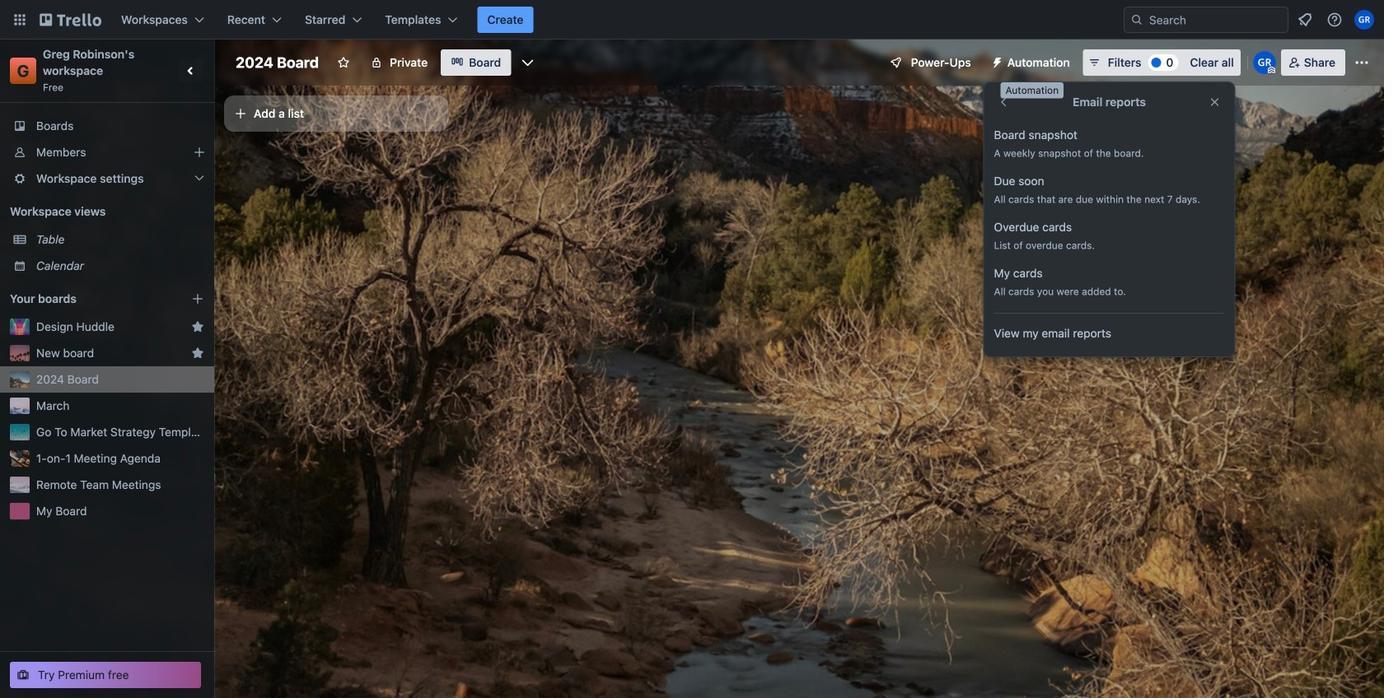 Task type: describe. For each thing, give the bounding box(es) containing it.
1 horizontal spatial greg robinson (gregrobinson96) image
[[1355, 10, 1375, 30]]

star or unstar board image
[[337, 56, 350, 69]]

sm image
[[985, 49, 1008, 73]]

your boards with 8 items element
[[10, 289, 166, 309]]

close popover image
[[1209, 96, 1222, 109]]

0 horizontal spatial greg robinson (gregrobinson96) image
[[1253, 51, 1276, 74]]

Search field
[[1144, 8, 1288, 31]]

Board name text field
[[227, 49, 327, 76]]

1 starred icon image from the top
[[191, 321, 204, 334]]

this member is an admin of this board. image
[[1268, 67, 1276, 74]]

open information menu image
[[1327, 12, 1343, 28]]

workspace navigation collapse icon image
[[180, 59, 203, 82]]

add board image
[[191, 293, 204, 306]]



Task type: locate. For each thing, give the bounding box(es) containing it.
greg robinson (gregrobinson96) image right open information menu icon
[[1355, 10, 1375, 30]]

show menu image
[[1354, 54, 1371, 71]]

0 vertical spatial starred icon image
[[191, 321, 204, 334]]

0 notifications image
[[1296, 10, 1315, 30]]

0 vertical spatial greg robinson (gregrobinson96) image
[[1355, 10, 1375, 30]]

back to home image
[[40, 7, 101, 33]]

customize views image
[[519, 54, 536, 71]]

greg robinson (gregrobinson96) image
[[1355, 10, 1375, 30], [1253, 51, 1276, 74]]

1 vertical spatial starred icon image
[[191, 347, 204, 360]]

starred icon image
[[191, 321, 204, 334], [191, 347, 204, 360]]

tooltip
[[1001, 82, 1064, 99]]

1 vertical spatial greg robinson (gregrobinson96) image
[[1253, 51, 1276, 74]]

return to previous screen image
[[998, 96, 1011, 109]]

search image
[[1131, 13, 1144, 26]]

greg robinson (gregrobinson96) image down search field
[[1253, 51, 1276, 74]]

2 starred icon image from the top
[[191, 347, 204, 360]]

primary element
[[0, 0, 1385, 40]]



Task type: vqa. For each thing, say whether or not it's contained in the screenshot.
Greg Robinson (gregrobinson96) icon to the bottom
yes



